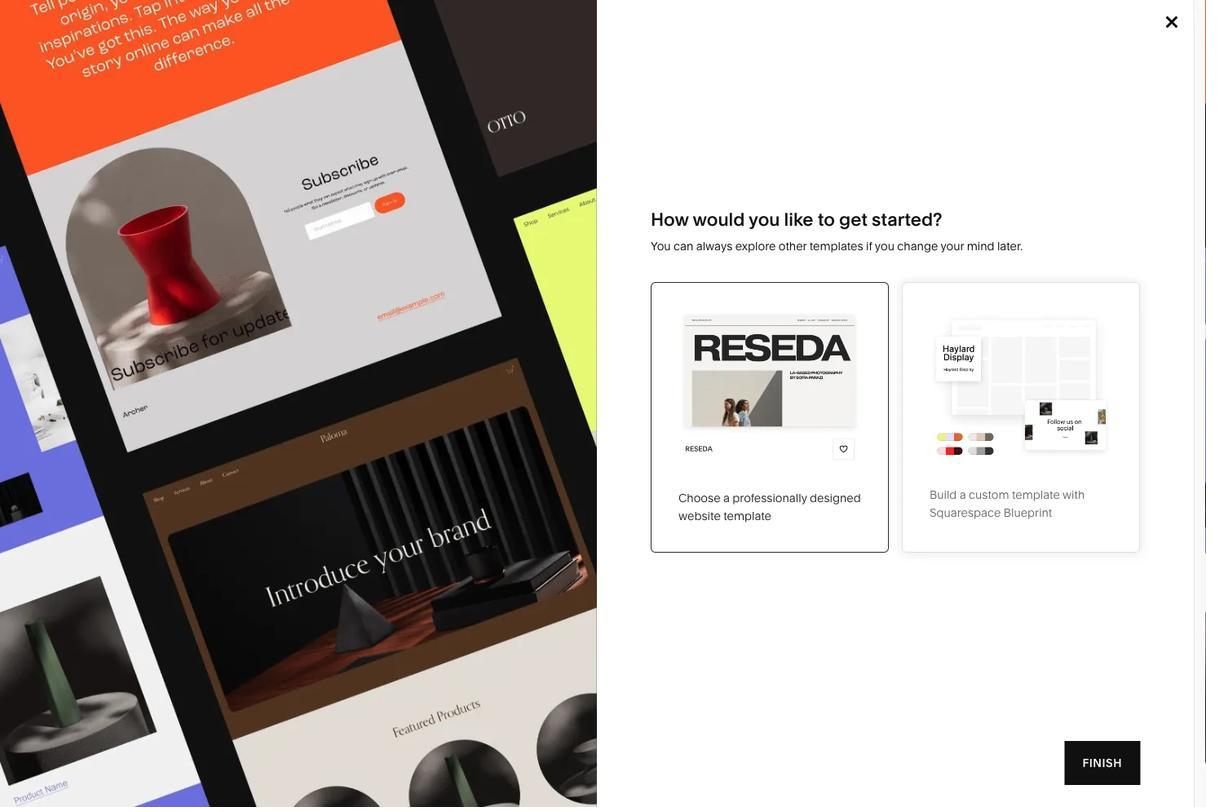 Task type: locate. For each thing, give the bounding box(es) containing it.
designs left the (28)
[[220, 464, 267, 480]]

fitness link
[[748, 276, 803, 290]]

1 vertical spatial with
[[1063, 488, 1085, 502]]

designs for popular designs (28)
[[220, 464, 267, 480]]

professional services
[[404, 252, 518, 265]]

animals
[[797, 252, 841, 265]]

weddings
[[576, 325, 631, 339]]

0 vertical spatial 28
[[48, 465, 62, 479]]

2 horizontal spatial template
[[1012, 488, 1060, 502]]

professionally
[[733, 491, 807, 505]]

scheduling
[[73, 324, 134, 338]]

beauty
[[280, 325, 317, 339]]

entertainment link
[[404, 349, 496, 363]]

0 vertical spatial template
[[244, 88, 420, 139]]

1 horizontal spatial popular
[[173, 464, 217, 480]]

entertainment
[[404, 349, 480, 363]]

0 vertical spatial designs
[[293, 227, 337, 241]]

art
[[232, 276, 248, 290]]

1 vertical spatial 28
[[290, 519, 311, 541]]

with inside build a custom template with squarespace blueprint
[[1063, 488, 1085, 502]]

0 vertical spatial popular
[[248, 227, 290, 241]]

you can always explore other templates if you change your mind later.
[[651, 240, 1023, 253]]

1 horizontal spatial with
[[1063, 488, 1085, 502]]

1 vertical spatial popular
[[173, 464, 217, 480]]

courses
[[73, 373, 118, 387]]

a inside choose a professionally designed website template
[[724, 491, 730, 505]]

with
[[166, 129, 248, 180], [1063, 488, 1085, 502]]

your
[[941, 240, 965, 253]]

0 horizontal spatial with
[[166, 129, 248, 180]]

nature & animals link
[[748, 252, 857, 265]]

templates
[[567, 26, 633, 40], [248, 252, 304, 265], [191, 519, 280, 541]]

template
[[64, 465, 114, 479]]

a up squarespace
[[960, 488, 967, 502]]

build a custom template with squarespace blueprint button
[[902, 282, 1141, 553]]

2 vertical spatial popular
[[48, 519, 114, 541]]

1 horizontal spatial designs
[[220, 464, 267, 480]]

always
[[697, 240, 733, 253]]

estate
[[602, 349, 636, 363]]

you up 'explore'
[[749, 209, 780, 231]]

services
[[472, 252, 518, 265], [73, 398, 119, 411]]

&
[[784, 227, 791, 241], [787, 252, 795, 265], [250, 276, 258, 290], [613, 276, 620, 290], [469, 300, 477, 314], [269, 325, 277, 339], [281, 349, 289, 363], [638, 349, 646, 363]]

services down courses
[[73, 398, 119, 411]]

template inside build a custom template with squarespace blueprint
[[1012, 488, 1060, 502]]

with for template
[[1063, 488, 1085, 502]]

1 vertical spatial you
[[875, 240, 895, 253]]

nature
[[748, 252, 785, 265]]

& for design
[[250, 276, 258, 290]]

a inside build a custom template with squarespace blueprint
[[960, 488, 967, 502]]

2 vertical spatial template
[[724, 509, 772, 523]]

template inside choose a professionally designed website template
[[724, 509, 772, 523]]

designs down matches
[[118, 519, 187, 541]]

nature & animals
[[748, 252, 841, 265]]

with inside make any template yours with ease.
[[166, 129, 248, 180]]

0 horizontal spatial you
[[749, 209, 780, 231]]

services up business
[[472, 252, 518, 265]]

topic
[[232, 199, 262, 210]]

templates
[[810, 240, 864, 253]]

2 vertical spatial designs
[[118, 519, 187, 541]]

popular
[[248, 227, 290, 241], [173, 464, 217, 480], [48, 519, 114, 541]]

0 horizontal spatial designs
[[118, 519, 187, 541]]

0 horizontal spatial template
[[244, 88, 420, 139]]

finish
[[1083, 757, 1123, 771]]

& for non-
[[469, 300, 477, 314]]

later.
[[998, 240, 1023, 253]]

all templates
[[232, 252, 304, 265]]

0 vertical spatial with
[[166, 129, 248, 180]]

a
[[960, 488, 967, 502], [724, 491, 730, 505]]

you
[[749, 209, 780, 231], [875, 240, 895, 253]]

a right choose
[[724, 491, 730, 505]]

1 horizontal spatial services
[[472, 252, 518, 265]]

0 horizontal spatial popular
[[48, 519, 114, 541]]

designed
[[810, 491, 861, 505]]

media
[[576, 276, 610, 290]]

one page
[[73, 349, 126, 362]]

popular designs templates ( 28 )
[[48, 519, 317, 541]]

food
[[404, 325, 432, 339]]

food link
[[404, 325, 448, 339]]

design
[[261, 276, 299, 290]]

popular down 'template'
[[48, 519, 114, 541]]

1 vertical spatial designs
[[220, 464, 267, 480]]

popular right matches
[[173, 464, 217, 480]]

professional
[[404, 252, 470, 265]]

1 vertical spatial template
[[1012, 488, 1060, 502]]

1 horizontal spatial a
[[960, 488, 967, 502]]

1 horizontal spatial template
[[724, 509, 772, 523]]

2 horizontal spatial popular
[[248, 227, 290, 241]]

mind
[[967, 240, 995, 253]]

blog
[[73, 300, 97, 314]]

fitness
[[748, 276, 786, 290]]

1 horizontal spatial 28
[[290, 519, 311, 541]]

finish button
[[1065, 742, 1141, 786]]

template
[[244, 88, 420, 139], [1012, 488, 1060, 502], [724, 509, 772, 523]]

popular designs (28) link
[[173, 464, 291, 480]]

a for professionally
[[724, 491, 730, 505]]

how would you like to get started?
[[651, 209, 943, 231]]

2 horizontal spatial designs
[[293, 227, 337, 241]]

0 horizontal spatial a
[[724, 491, 730, 505]]

28 down the (28)
[[290, 519, 311, 541]]

designs for popular designs templates ( 28 )
[[118, 519, 187, 541]]

lusaka image
[[433, 558, 761, 808]]

make
[[48, 88, 156, 139]]

portfolio
[[73, 251, 117, 265]]

designs up 'all templates' link
[[293, 227, 337, 241]]

home & decor link
[[748, 227, 844, 241]]

you right if
[[875, 240, 895, 253]]

lusaka element
[[433, 558, 761, 808]]

0 horizontal spatial services
[[73, 398, 119, 411]]

real estate & properties
[[576, 349, 704, 363]]

to
[[818, 209, 835, 231]]

& for decor
[[784, 227, 791, 241]]

popular up all templates
[[248, 227, 290, 241]]

)
[[311, 519, 317, 541]]

real
[[576, 349, 600, 363]]

media & podcasts link
[[576, 276, 689, 290]]

personal & cv
[[232, 349, 307, 363]]

store
[[111, 226, 139, 240]]

28 template matches
[[48, 465, 164, 479]]

online
[[73, 226, 108, 240]]

choose a professionally designed website template button
[[651, 282, 889, 553]]

popular for popular designs (28)
[[173, 464, 217, 480]]

type
[[48, 199, 73, 210]]

explore
[[736, 240, 776, 253]]

28 left 'template'
[[48, 465, 62, 479]]

would
[[693, 209, 745, 231]]

0 vertical spatial templates
[[567, 26, 633, 40]]

if
[[866, 240, 873, 253]]

& for beauty
[[269, 325, 277, 339]]



Task type: describe. For each thing, give the bounding box(es) containing it.
& for podcasts
[[613, 276, 620, 290]]

non-
[[480, 300, 507, 314]]

travel
[[576, 227, 608, 241]]

health & beauty
[[232, 325, 317, 339]]

restaurants link
[[576, 252, 656, 265]]

(28)
[[270, 464, 291, 480]]

get
[[840, 209, 868, 231]]

any
[[165, 88, 234, 139]]

weddings link
[[576, 325, 647, 339]]

log
[[1135, 26, 1159, 40]]

a for custom
[[960, 488, 967, 502]]

make any template yours with ease.
[[48, 88, 429, 180]]

& for animals
[[787, 252, 795, 265]]

blueprint
[[1004, 506, 1053, 520]]

other
[[779, 240, 807, 253]]

popular for popular designs templates ( 28 )
[[48, 519, 114, 541]]

0 horizontal spatial 28
[[48, 465, 62, 479]]

you
[[651, 240, 671, 253]]

business
[[436, 276, 484, 290]]

change
[[898, 240, 938, 253]]

ease.
[[258, 129, 361, 180]]

degraw image
[[49, 558, 378, 808]]

choose a professionally designed website template
[[679, 491, 861, 523]]

local
[[404, 276, 433, 290]]

events
[[576, 300, 612, 314]]

home & decor
[[748, 227, 827, 241]]

health
[[232, 325, 267, 339]]

podcasts
[[623, 276, 672, 290]]

health & beauty link
[[232, 325, 333, 339]]

2 vertical spatial templates
[[191, 519, 280, 541]]

squarespace blueprint promo image image
[[0, 0, 597, 808]]

degraw element
[[49, 558, 378, 808]]

0 vertical spatial you
[[749, 209, 780, 231]]

with for yours
[[166, 129, 248, 180]]

cv
[[291, 349, 307, 363]]

local business
[[404, 276, 484, 290]]

real estate & properties link
[[576, 349, 720, 363]]

page
[[98, 349, 126, 362]]

community & non-profits link
[[404, 300, 556, 314]]

popular designs
[[248, 227, 337, 241]]

how
[[651, 209, 689, 231]]

1 vertical spatial templates
[[248, 252, 304, 265]]

community
[[404, 300, 467, 314]]

& for cv
[[281, 349, 289, 363]]

popular designs link
[[232, 227, 337, 241]]

0 vertical spatial services
[[472, 252, 518, 265]]

events link
[[576, 300, 628, 314]]

can
[[674, 240, 694, 253]]

matches
[[117, 465, 164, 479]]

(
[[284, 519, 290, 541]]

like
[[785, 209, 814, 231]]

decor
[[794, 227, 827, 241]]

photography
[[232, 300, 301, 314]]

website
[[679, 509, 721, 523]]

squarespace logo link
[[33, 20, 261, 45]]

build
[[930, 488, 957, 502]]

one
[[73, 349, 96, 362]]

all templates link
[[232, 252, 320, 265]]

templates link
[[567, 0, 633, 65]]

1 vertical spatial services
[[73, 398, 119, 411]]

yours
[[48, 129, 157, 180]]

properties
[[649, 349, 704, 363]]

pazari image
[[817, 558, 1145, 808]]

memberships
[[73, 275, 147, 289]]

squarespace blueprint entry card image
[[930, 310, 1113, 459]]

1 horizontal spatial you
[[875, 240, 895, 253]]

template store entry card image
[[679, 310, 862, 462]]

log             in link
[[1135, 26, 1174, 40]]

popular for popular designs
[[248, 227, 290, 241]]

personal
[[232, 349, 278, 363]]

media & podcasts
[[576, 276, 672, 290]]

designs for popular designs
[[293, 227, 337, 241]]

restaurants
[[576, 252, 640, 265]]

template inside make any template yours with ease.
[[244, 88, 420, 139]]

squarespace
[[930, 506, 1001, 520]]

squarespace logo image
[[33, 20, 200, 45]]

custom
[[969, 488, 1010, 502]]

home
[[748, 227, 781, 241]]

photography link
[[232, 300, 317, 314]]

pazari element
[[817, 558, 1145, 808]]

build a custom template with squarespace blueprint
[[930, 488, 1085, 520]]

popular designs (28)
[[173, 464, 291, 480]]

in
[[1162, 26, 1174, 40]]

professional services link
[[404, 252, 534, 265]]

art & design link
[[232, 276, 315, 290]]

started?
[[872, 209, 943, 231]]

art & design
[[232, 276, 299, 290]]

travel link
[[576, 227, 624, 241]]



Task type: vqa. For each thing, say whether or not it's contained in the screenshot.
View
no



